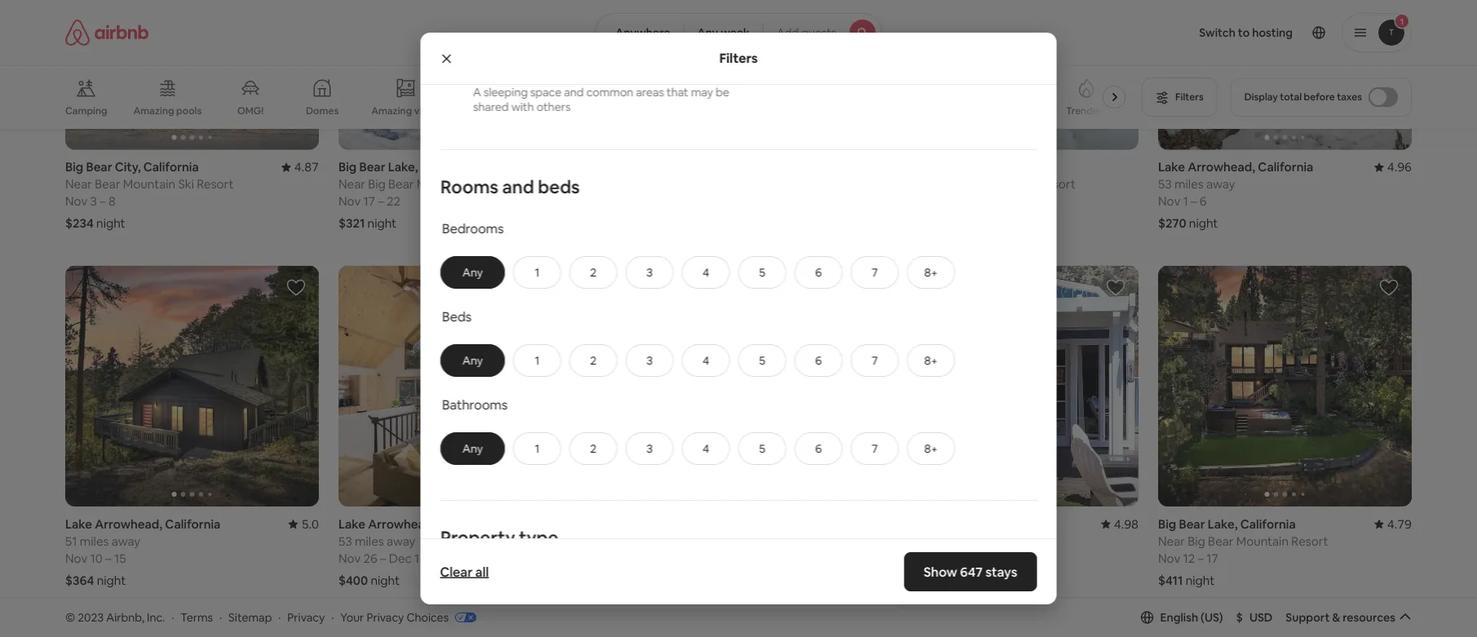Task type: vqa. For each thing, say whether or not it's contained in the screenshot.
bottom Or
no



Task type: locate. For each thing, give the bounding box(es) containing it.
dec
[[389, 550, 412, 566]]

1 1 button from the top
[[513, 256, 561, 289]]

· right inc.
[[171, 610, 174, 625]]

0 vertical spatial 7 button
[[851, 256, 899, 289]]

any element up bathrooms
[[457, 353, 488, 368]]

nov up $234
[[65, 193, 88, 209]]

arrowhead, for 51 miles away
[[95, 516, 163, 532]]

away inside lake arrowhead, california 53 miles away nov 26 – dec 1 $400 night
[[387, 533, 416, 549]]

bear up 12
[[1179, 516, 1206, 532]]

1 horizontal spatial show
[[924, 563, 958, 580]]

away for nov 1 – 6
[[1207, 176, 1236, 192]]

1 vertical spatial any element
[[457, 353, 488, 368]]

night right the $270
[[1189, 215, 1219, 231]]

show left 'map'
[[701, 538, 731, 553]]

bear left show map
[[642, 533, 667, 549]]

ski inside big bear city, california near bear mountain ski resort nov 3 – 8 $234 night
[[178, 176, 194, 192]]

big
[[65, 159, 83, 175], [339, 159, 357, 175], [368, 176, 386, 192], [1159, 516, 1177, 532], [1188, 533, 1206, 549]]

$400
[[339, 572, 368, 588]]

show
[[701, 538, 731, 553], [924, 563, 958, 580]]

647
[[961, 563, 983, 580]]

4 button for bedrooms
[[682, 256, 730, 289]]

any down bedrooms
[[462, 265, 483, 280]]

2 4 button from the top
[[682, 344, 730, 377]]

6 for bathrooms
[[815, 441, 822, 456]]

0 vertical spatial 6 button
[[794, 256, 843, 289]]

4.98 out of 5 average rating image
[[1101, 516, 1139, 532]]

amazing pools
[[133, 104, 202, 117]]

1 vertical spatial and
[[502, 175, 534, 198]]

1 any button from the top
[[440, 256, 505, 289]]

1 7 from the top
[[872, 265, 878, 280]]

lake, for 17
[[1208, 516, 1238, 532]]

snow
[[915, 176, 946, 192]]

privacy left your at the bottom of page
[[288, 610, 325, 625]]

0 vertical spatial 8+ element
[[924, 265, 938, 280]]

1 4 from the top
[[703, 265, 709, 280]]

and up mansions
[[564, 85, 584, 99]]

2 1 button from the top
[[513, 344, 561, 377]]

2 horizontal spatial ski
[[975, 533, 991, 549]]

california inside big bear city, california near bear mountain ski resort nov 3 – 8 $234 night
[[143, 159, 199, 175]]

0 vertical spatial show
[[701, 538, 731, 553]]

4 for bathrooms
[[703, 441, 709, 456]]

· right terms
[[219, 610, 222, 625]]

0 vertical spatial 8+ button
[[907, 256, 955, 289]]

others
[[536, 99, 570, 114]]

3 5 from the top
[[759, 441, 765, 456]]

mountain inside big bear city, california near bear mountain ski resort nov 3 – 8 $234 night
[[123, 176, 176, 192]]

1 vertical spatial 7 button
[[851, 344, 899, 377]]

2 add to wishlist: lake arrowhead, california image from the left
[[560, 278, 579, 297]]

night down 22
[[368, 215, 397, 231]]

1 vertical spatial 4
[[703, 353, 709, 368]]

group
[[65, 65, 1133, 129], [65, 265, 319, 507], [339, 265, 592, 507], [612, 265, 866, 507], [885, 265, 1139, 507], [1159, 265, 1412, 507], [65, 622, 319, 637], [339, 622, 592, 637], [612, 622, 866, 637], [885, 622, 1139, 637], [1159, 622, 1412, 637]]

space
[[530, 85, 561, 99]]

0 horizontal spatial lake,
[[388, 159, 418, 175]]

arrowhead, down display
[[1188, 159, 1256, 175]]

17 inside the big bear lake, california near big bear mountain resort nov 17 – 22 $321 night
[[364, 193, 375, 209]]

mountain up bedrooms
[[417, 176, 469, 192]]

1 horizontal spatial amazing
[[371, 104, 412, 117]]

bear up 22
[[388, 176, 414, 192]]

lake arrowhead, california 53 miles away nov 1 – 6 $270 night
[[1159, 159, 1314, 231]]

– inside lake arrowhead, california 53 miles away nov 1 – 6 $270 night
[[1191, 193, 1197, 209]]

13
[[910, 550, 922, 566]]

1 for bathrooms
[[535, 441, 539, 456]]

2 horizontal spatial arrowhead,
[[1188, 159, 1256, 175]]

8+ element for bedrooms
[[924, 265, 938, 280]]

2 vertical spatial 8+
[[924, 441, 938, 456]]

3 · from the left
[[278, 610, 281, 625]]

5
[[759, 265, 765, 280], [759, 353, 765, 368], [759, 441, 765, 456]]

2 3 button from the top
[[625, 344, 674, 377]]

7 for beds
[[872, 353, 878, 368]]

filters
[[720, 50, 758, 66]]

2 horizontal spatial miles
[[1175, 176, 1204, 192]]

1 4 button from the top
[[682, 256, 730, 289]]

any left "week"
[[697, 25, 719, 40]]

2 vertical spatial 7 button
[[851, 432, 899, 465]]

2 button for bathrooms
[[569, 432, 617, 465]]

any down bathrooms
[[462, 441, 483, 456]]

3 1 button from the top
[[513, 432, 561, 465]]

2 7 button from the top
[[851, 344, 899, 377]]

53 up $400
[[339, 533, 352, 549]]

show inside button
[[701, 538, 731, 553]]

0 vertical spatial 2 button
[[569, 256, 617, 289]]

2 vertical spatial 1 button
[[513, 432, 561, 465]]

1 vertical spatial 6 button
[[794, 344, 843, 377]]

1 horizontal spatial 17
[[1207, 550, 1219, 566]]

2 vertical spatial 4 button
[[682, 432, 730, 465]]

show map button
[[685, 526, 793, 565]]

0 vertical spatial 53
[[1159, 176, 1172, 192]]

terms · sitemap · privacy ·
[[181, 610, 334, 625]]

53 for 26
[[339, 533, 352, 549]]

3 4 button from the top
[[682, 432, 730, 465]]

1 vertical spatial 3 button
[[625, 344, 674, 377]]

arrowhead,
[[1188, 159, 1256, 175], [95, 516, 163, 532], [368, 516, 436, 532]]

ski
[[178, 176, 194, 192], [725, 533, 741, 549], [975, 533, 991, 549]]

2 vertical spatial 5
[[759, 441, 765, 456]]

1 vertical spatial 8+
[[924, 353, 938, 368]]

any button down bathrooms
[[440, 432, 505, 465]]

6 button
[[794, 256, 843, 289], [794, 344, 843, 377], [794, 432, 843, 465]]

show right 13
[[924, 563, 958, 580]]

1 vertical spatial 8+ button
[[907, 344, 955, 377]]

amazing left views
[[371, 104, 412, 117]]

0 vertical spatial 2
[[590, 265, 596, 280]]

your privacy choices
[[340, 610, 449, 625]]

lake for 51 miles away
[[65, 516, 92, 532]]

1 button
[[513, 256, 561, 289], [513, 344, 561, 377], [513, 432, 561, 465]]

4 button for beds
[[682, 344, 730, 377]]

ski inside near alta sierra ski resort nov 13 – 18 $86 night
[[975, 533, 991, 549]]

arrowhead, up 15
[[95, 516, 163, 532]]

lake, inside the big bear lake, california near big bear mountain resort nov 17 – 22 $321 night
[[388, 159, 418, 175]]

nov inside the big bear lake, california near big bear mountain resort nov 17 – 22 $321 night
[[339, 193, 361, 209]]

show inside filters dialog
[[924, 563, 958, 580]]

mountain up usd
[[1237, 533, 1289, 549]]

show 647 stays
[[924, 563, 1018, 580]]

None search field
[[595, 13, 883, 52]]

1 horizontal spatial lake,
[[1208, 516, 1238, 532]]

3 button for beds
[[625, 344, 674, 377]]

big inside big bear city, california near bear mountain ski resort nov 3 – 8 $234 night
[[65, 159, 83, 175]]

8+ button for bathrooms
[[907, 432, 955, 465]]

2023
[[78, 610, 104, 625]]

8+ for beds
[[924, 353, 938, 368]]

0 horizontal spatial 53
[[339, 533, 352, 549]]

3 2 from the top
[[590, 441, 596, 456]]

1 vertical spatial any button
[[440, 344, 505, 377]]

california
[[143, 159, 199, 175], [421, 159, 476, 175], [1258, 159, 1314, 175], [165, 516, 221, 532], [438, 516, 494, 532], [1241, 516, 1296, 532]]

1 vertical spatial 2
[[590, 353, 596, 368]]

lake, for 22
[[388, 159, 418, 175]]

2 horizontal spatial lake
[[1159, 159, 1186, 175]]

night down 15
[[97, 572, 126, 588]]

clear all button
[[432, 556, 497, 588]]

nov down 51
[[65, 550, 88, 566]]

17 right 12
[[1207, 550, 1219, 566]]

2 vertical spatial 2
[[590, 441, 596, 456]]

big for big bear city, california near bear mountain ski resort nov 3 – 8 $234 night
[[65, 159, 83, 175]]

0 horizontal spatial arrowhead,
[[95, 516, 163, 532]]

night inside big bear lake, california near big bear mountain resort nov 12 – 17 $411 night
[[1186, 572, 1215, 588]]

resort inside the big bear lake, california near big bear mountain resort nov 17 – 22 $321 night
[[472, 176, 509, 192]]

resort
[[197, 176, 234, 192], [472, 176, 509, 192], [1039, 176, 1076, 192], [744, 533, 781, 549], [994, 533, 1031, 549], [1292, 533, 1329, 549]]

miles inside lake arrowhead, california 53 miles away nov 1 – 6 $270 night
[[1175, 176, 1204, 192]]

any up bathrooms
[[462, 353, 483, 368]]

1 2 from the top
[[590, 265, 596, 280]]

2 8+ element from the top
[[924, 353, 938, 368]]

7
[[872, 265, 878, 280], [872, 353, 878, 368], [872, 441, 878, 456]]

property
[[440, 526, 515, 549]]

lake, inside big bear lake, california near big bear mountain resort nov 12 – 17 $411 night
[[1208, 516, 1238, 532]]

3 8+ element from the top
[[924, 441, 938, 456]]

1 vertical spatial 7
[[872, 353, 878, 368]]

group containing amazing views
[[65, 65, 1133, 129]]

4.87 out of 5 average rating image
[[281, 159, 319, 175]]

2 vertical spatial 2 button
[[569, 432, 617, 465]]

2 any element from the top
[[457, 353, 488, 368]]

7 button
[[851, 256, 899, 289], [851, 344, 899, 377], [851, 432, 899, 465]]

· left your at the bottom of page
[[331, 610, 334, 625]]

night inside near alta sierra ski resort nov 13 – 18 $86 night
[[910, 572, 939, 588]]

bedrooms
[[442, 220, 504, 236]]

53 up the $270
[[1159, 176, 1172, 192]]

1 vertical spatial 4 button
[[682, 344, 730, 377]]

and left beds
[[502, 175, 534, 198]]

display total before taxes
[[1245, 91, 1363, 103]]

2 for bathrooms
[[590, 441, 596, 456]]

and inside a sleeping space and common areas that may be shared with others
[[564, 85, 584, 99]]

2 vertical spatial 5 button
[[738, 432, 786, 465]]

3 any element from the top
[[457, 441, 488, 456]]

4.96
[[1388, 159, 1412, 175]]

2 5 button from the top
[[738, 344, 786, 377]]

0 horizontal spatial add to wishlist: lake arrowhead, california image
[[286, 278, 306, 297]]

2 for beds
[[590, 353, 596, 368]]

1 privacy from the left
[[288, 610, 325, 625]]

night down the 8
[[96, 215, 125, 231]]

none search field containing anywhere
[[595, 13, 883, 52]]

near
[[65, 176, 92, 192], [339, 176, 365, 192], [885, 176, 912, 192], [612, 533, 639, 549], [885, 533, 912, 549], [1159, 533, 1186, 549]]

5 button for bedrooms
[[738, 256, 786, 289]]

0 vertical spatial and
[[564, 85, 584, 99]]

beds
[[538, 175, 580, 198]]

8+ button
[[907, 256, 955, 289], [907, 344, 955, 377], [907, 432, 955, 465]]

resort inside big bear city, california near bear mountain ski resort nov 3 – 8 $234 night
[[197, 176, 234, 192]]

0 vertical spatial 5
[[759, 265, 765, 280]]

3 2 button from the top
[[569, 432, 617, 465]]

common
[[586, 85, 633, 99]]

night down 13
[[910, 572, 939, 588]]

17 left 22
[[364, 193, 375, 209]]

night down 12
[[1186, 572, 1215, 588]]

privacy right your at the bottom of page
[[367, 610, 404, 625]]

2 2 button from the top
[[569, 344, 617, 377]]

bear up the 8
[[95, 176, 120, 192]]

lake inside lake arrowhead, california 51 miles away nov 10 – 15 $364 night
[[65, 516, 92, 532]]

near inside big bear lake, california near big bear mountain resort nov 12 – 17 $411 night
[[1159, 533, 1186, 549]]

53 inside lake arrowhead, california 53 miles away nov 26 – dec 1 $400 night
[[339, 533, 352, 549]]

1 vertical spatial 1 button
[[513, 344, 561, 377]]

any inside button
[[697, 25, 719, 40]]

any button
[[440, 256, 505, 289], [440, 344, 505, 377], [440, 432, 505, 465]]

support & resources
[[1286, 610, 1396, 625]]

any element down bathrooms
[[457, 441, 488, 456]]

any element down bedrooms
[[457, 265, 488, 280]]

1 any element from the top
[[457, 265, 488, 280]]

bear up (us)
[[1208, 533, 1234, 549]]

0 vertical spatial 3 button
[[625, 256, 674, 289]]

terms link
[[181, 610, 213, 625]]

lake inside lake arrowhead, california 53 miles away nov 26 – dec 1 $400 night
[[339, 516, 366, 532]]

0 vertical spatial 1 button
[[513, 256, 561, 289]]

add
[[777, 25, 799, 40]]

nov up the $270
[[1159, 193, 1181, 209]]

0 horizontal spatial lake
[[65, 516, 92, 532]]

any button for bathrooms
[[440, 432, 505, 465]]

big for big bear lake, california near big bear mountain resort nov 17 – 22 $321 night
[[339, 159, 357, 175]]

night inside big bear city, california near bear mountain ski resort nov 3 – 8 $234 night
[[96, 215, 125, 231]]

bear left city,
[[86, 159, 112, 175]]

1 2 button from the top
[[569, 256, 617, 289]]

0 horizontal spatial miles
[[80, 533, 109, 549]]

1 8+ from the top
[[924, 265, 938, 280]]

8+ for bedrooms
[[924, 265, 938, 280]]

mountain inside big bear lake, california near big bear mountain resort nov 12 – 17 $411 night
[[1237, 533, 1289, 549]]

near inside big bear city, california near bear mountain ski resort nov 3 – 8 $234 night
[[65, 176, 92, 192]]

0 vertical spatial lake,
[[388, 159, 418, 175]]

amazing
[[371, 104, 412, 117], [133, 104, 174, 117]]

add to wishlist: lake arrowhead, california image
[[286, 278, 306, 297], [560, 278, 579, 297]]

0 horizontal spatial privacy
[[288, 610, 325, 625]]

1 5 from the top
[[759, 265, 765, 280]]

display total before taxes button
[[1231, 78, 1412, 117]]

any
[[697, 25, 719, 40], [462, 265, 483, 280], [462, 353, 483, 368], [462, 441, 483, 456]]

3 8+ button from the top
[[907, 432, 955, 465]]

any for bedrooms
[[462, 265, 483, 280]]

4.98
[[1114, 516, 1139, 532]]

mountain down city,
[[123, 176, 176, 192]]

pools
[[176, 104, 202, 117]]

california inside lake arrowhead, california 53 miles away nov 26 – dec 1 $400 night
[[438, 516, 494, 532]]

any button down bedrooms
[[440, 256, 505, 289]]

arrowhead, inside lake arrowhead, california 53 miles away nov 1 – 6 $270 night
[[1188, 159, 1256, 175]]

1 vertical spatial 53
[[339, 533, 352, 549]]

big bear lake, california near big bear mountain resort nov 17 – 22 $321 night
[[339, 159, 509, 231]]

0 vertical spatial any element
[[457, 265, 488, 280]]

0 horizontal spatial show
[[701, 538, 731, 553]]

7 button for beds
[[851, 344, 899, 377]]

2 vertical spatial 6 button
[[794, 432, 843, 465]]

5 for beds
[[759, 353, 765, 368]]

7 for bathrooms
[[872, 441, 878, 456]]

nov left 26
[[339, 550, 361, 566]]

2 7 from the top
[[872, 353, 878, 368]]

arrowhead, up "dec"
[[368, 516, 436, 532]]

0 vertical spatial 7
[[872, 265, 878, 280]]

clear all
[[440, 563, 489, 580]]

17
[[364, 193, 375, 209], [1207, 550, 1219, 566]]

6
[[1200, 193, 1207, 209], [815, 265, 822, 280], [815, 353, 822, 368], [815, 441, 822, 456]]

3 any button from the top
[[440, 432, 505, 465]]

1 horizontal spatial miles
[[355, 533, 384, 549]]

any element
[[457, 265, 488, 280], [457, 353, 488, 368], [457, 441, 488, 456]]

add to wishlist: lake arrowhead, california image for 53 miles away
[[560, 278, 579, 297]]

any button for bedrooms
[[440, 256, 505, 289]]

1 8+ element from the top
[[924, 265, 938, 280]]

0 vertical spatial 4
[[703, 265, 709, 280]]

nov left 12
[[1159, 550, 1181, 566]]

away inside lake arrowhead, california 51 miles away nov 10 – 15 $364 night
[[112, 533, 140, 549]]

guests
[[802, 25, 837, 40]]

miles
[[1175, 176, 1204, 192], [80, 533, 109, 549], [355, 533, 384, 549]]

3 7 button from the top
[[851, 432, 899, 465]]

near inside the big bear lake, california near big bear mountain resort nov 17 – 22 $321 night
[[339, 176, 365, 192]]

1 horizontal spatial add to wishlist: lake arrowhead, california image
[[560, 278, 579, 297]]

1 for bedrooms
[[535, 265, 539, 280]]

miles up 10
[[80, 533, 109, 549]]

1 6 button from the top
[[794, 256, 843, 289]]

nov inside big bear city, california near bear mountain ski resort nov 3 – 8 $234 night
[[65, 193, 88, 209]]

2 4 from the top
[[703, 353, 709, 368]]

valley
[[948, 176, 981, 192]]

1 vertical spatial show
[[924, 563, 958, 580]]

night inside lake arrowhead, california 53 miles away nov 1 – 6 $270 night
[[1189, 215, 1219, 231]]

your privacy choices link
[[340, 610, 477, 626]]

miles up 26
[[355, 533, 384, 549]]

amazing left pools
[[133, 104, 174, 117]]

1 horizontal spatial away
[[387, 533, 416, 549]]

2 vertical spatial any button
[[440, 432, 505, 465]]

3 4 from the top
[[703, 441, 709, 456]]

nov left 13
[[885, 550, 908, 566]]

nov up $321
[[339, 193, 361, 209]]

away inside lake arrowhead, california 53 miles away nov 1 – 6 $270 night
[[1207, 176, 1236, 192]]

1
[[1184, 193, 1189, 209], [535, 265, 539, 280], [535, 353, 539, 368], [535, 441, 539, 456], [415, 550, 420, 566]]

$411
[[1159, 572, 1184, 588]]

– inside big bear lake, california near big bear mountain resort nov 12 – 17 $411 night
[[1198, 550, 1204, 566]]

0 horizontal spatial away
[[112, 533, 140, 549]]

night inside lake arrowhead, california 51 miles away nov 10 – 15 $364 night
[[97, 572, 126, 588]]

53 inside lake arrowhead, california 53 miles away nov 1 – 6 $270 night
[[1159, 176, 1172, 192]]

near inside near alta sierra ski resort nov 13 – 18 $86 night
[[885, 533, 912, 549]]

8+ element
[[924, 265, 938, 280], [924, 353, 938, 368], [924, 441, 938, 456]]

mountain right valley
[[984, 176, 1036, 192]]

add to wishlist: lake isabella, california image
[[1106, 278, 1126, 297]]

show for show 647 stays
[[924, 563, 958, 580]]

lake up 51
[[65, 516, 92, 532]]

4.96 out of 5 average rating image
[[1375, 159, 1412, 175]]

2 any button from the top
[[440, 344, 505, 377]]

0 vertical spatial any button
[[440, 256, 505, 289]]

any button up bathrooms
[[440, 344, 505, 377]]

0 vertical spatial 4 button
[[682, 256, 730, 289]]

$
[[1237, 610, 1243, 625]]

2 vertical spatial any element
[[457, 441, 488, 456]]

1 vertical spatial 2 button
[[569, 344, 617, 377]]

2 8+ button from the top
[[907, 344, 955, 377]]

2 2 from the top
[[590, 353, 596, 368]]

lake inside lake arrowhead, california 53 miles away nov 1 – 6 $270 night
[[1159, 159, 1186, 175]]

3 8+ from the top
[[924, 441, 938, 456]]

2 6 button from the top
[[794, 344, 843, 377]]

22
[[387, 193, 401, 209]]

1 8+ button from the top
[[907, 256, 955, 289]]

2 vertical spatial 8+ element
[[924, 441, 938, 456]]

0 vertical spatial 17
[[364, 193, 375, 209]]

lake
[[1159, 159, 1186, 175], [65, 516, 92, 532], [339, 516, 366, 532]]

3 button
[[625, 256, 674, 289], [625, 344, 674, 377], [625, 432, 674, 465]]

2 vertical spatial 3 button
[[625, 432, 674, 465]]

1 horizontal spatial 53
[[1159, 176, 1172, 192]]

–
[[100, 193, 106, 209], [378, 193, 384, 209], [1191, 193, 1197, 209], [105, 550, 111, 566], [380, 550, 386, 566], [925, 550, 931, 566], [1198, 550, 1204, 566]]

2 vertical spatial 8+ button
[[907, 432, 955, 465]]

lake up 26
[[339, 516, 366, 532]]

1 horizontal spatial privacy
[[367, 610, 404, 625]]

0 horizontal spatial amazing
[[133, 104, 174, 117]]

type
[[519, 526, 558, 549]]

1 vertical spatial 5
[[759, 353, 765, 368]]

1 horizontal spatial and
[[564, 85, 584, 99]]

3 button for bedrooms
[[625, 256, 674, 289]]

2 5 from the top
[[759, 353, 765, 368]]

night inside the big bear lake, california near big bear mountain resort nov 17 – 22 $321 night
[[368, 215, 397, 231]]

8+ button for beds
[[907, 344, 955, 377]]

1 7 button from the top
[[851, 256, 899, 289]]

1 button for bedrooms
[[513, 256, 561, 289]]

near bear mountain ski resort
[[612, 533, 781, 549]]

0 horizontal spatial 17
[[364, 193, 375, 209]]

nov inside lake arrowhead, california 51 miles away nov 10 – 15 $364 night
[[65, 550, 88, 566]]

bathrooms
[[442, 396, 507, 413]]

any element for beds
[[457, 353, 488, 368]]

1 add to wishlist: lake arrowhead, california image from the left
[[286, 278, 306, 297]]

1 5 button from the top
[[738, 256, 786, 289]]

3 7 from the top
[[872, 441, 878, 456]]

nov inside big bear lake, california near big bear mountain resort nov 12 – 17 $411 night
[[1159, 550, 1181, 566]]

2 vertical spatial 4
[[703, 441, 709, 456]]

1 horizontal spatial lake
[[339, 516, 366, 532]]

0 horizontal spatial and
[[502, 175, 534, 198]]

4 · from the left
[[331, 610, 334, 625]]

3 3 button from the top
[[625, 432, 674, 465]]

english
[[1161, 610, 1199, 625]]

1 horizontal spatial ski
[[725, 533, 741, 549]]

0 vertical spatial 8+
[[924, 265, 938, 280]]

anywhere button
[[595, 13, 684, 52]]

6 inside lake arrowhead, california 53 miles away nov 1 – 6 $270 night
[[1200, 193, 1207, 209]]

· left privacy link
[[278, 610, 281, 625]]

1 vertical spatial 8+ element
[[924, 353, 938, 368]]

3 5 button from the top
[[738, 432, 786, 465]]

2 8+ from the top
[[924, 353, 938, 368]]

lake up the $270
[[1159, 159, 1186, 175]]

3 button for bathrooms
[[625, 432, 674, 465]]

0 vertical spatial 5 button
[[738, 256, 786, 289]]

and
[[564, 85, 584, 99], [502, 175, 534, 198]]

miles for 1
[[1175, 176, 1204, 192]]

miles inside lake arrowhead, california 53 miles away nov 26 – dec 1 $400 night
[[355, 533, 384, 549]]

miles up the $270
[[1175, 176, 1204, 192]]

any week
[[697, 25, 750, 40]]

1 vertical spatial 5 button
[[738, 344, 786, 377]]

7 button for bedrooms
[[851, 256, 899, 289]]

12
[[1184, 550, 1196, 566]]

1 3 button from the top
[[625, 256, 674, 289]]

1 vertical spatial lake,
[[1208, 516, 1238, 532]]

arrowhead, inside lake arrowhead, california 51 miles away nov 10 – 15 $364 night
[[95, 516, 163, 532]]

nov inside near alta sierra ski resort nov 13 – 18 $86 night
[[885, 550, 908, 566]]

2 vertical spatial 7
[[872, 441, 878, 456]]

1 horizontal spatial arrowhead,
[[368, 516, 436, 532]]

2 horizontal spatial away
[[1207, 176, 1236, 192]]

6 button for beds
[[794, 344, 843, 377]]

1 vertical spatial 17
[[1207, 550, 1219, 566]]

3 6 button from the top
[[794, 432, 843, 465]]

1 button for bathrooms
[[513, 432, 561, 465]]

night down 26
[[371, 572, 400, 588]]

0 horizontal spatial ski
[[178, 176, 194, 192]]

miles inside lake arrowhead, california 51 miles away nov 10 – 15 $364 night
[[80, 533, 109, 549]]

profile element
[[902, 0, 1412, 65]]



Task type: describe. For each thing, give the bounding box(es) containing it.
near snow valley mountain resort
[[885, 176, 1076, 192]]

add to wishlist: big bear lake, california image
[[1380, 278, 1399, 297]]

away for nov 10 – 15
[[112, 533, 140, 549]]

6 button for bathrooms
[[794, 432, 843, 465]]

may
[[691, 85, 713, 99]]

display
[[1245, 91, 1278, 103]]

15
[[114, 550, 126, 566]]

california inside lake arrowhead, california 51 miles away nov 10 – 15 $364 night
[[165, 516, 221, 532]]

nov inside lake arrowhead, california 53 miles away nov 1 – 6 $270 night
[[1159, 193, 1181, 209]]

sitemap link
[[229, 610, 272, 625]]

3 inside big bear city, california near bear mountain ski resort nov 3 – 8 $234 night
[[90, 193, 97, 209]]

7 for bedrooms
[[872, 265, 878, 280]]

omg!
[[237, 104, 264, 117]]

5 button for bathrooms
[[738, 432, 786, 465]]

filters dialog
[[421, 0, 1057, 637]]

with
[[511, 99, 534, 114]]

&
[[1333, 610, 1341, 625]]

lake for 53 miles away
[[1159, 159, 1186, 175]]

amazing for amazing pools
[[133, 104, 174, 117]]

any week button
[[684, 13, 764, 52]]

clear
[[440, 563, 473, 580]]

airbnb,
[[106, 610, 144, 625]]

usd
[[1250, 610, 1273, 625]]

1 · from the left
[[171, 610, 174, 625]]

resources
[[1343, 610, 1396, 625]]

6 for bedrooms
[[815, 265, 822, 280]]

(us)
[[1201, 610, 1224, 625]]

privacy link
[[288, 610, 325, 625]]

mountain inside the big bear lake, california near big bear mountain resort nov 17 – 22 $321 night
[[417, 176, 469, 192]]

$321
[[339, 215, 365, 231]]

– inside big bear city, california near bear mountain ski resort nov 3 – 8 $234 night
[[100, 193, 106, 209]]

california inside the big bear lake, california near big bear mountain resort nov 17 – 22 $321 night
[[421, 159, 476, 175]]

$234
[[65, 215, 94, 231]]

any for beds
[[462, 353, 483, 368]]

sierra
[[940, 533, 972, 549]]

alta
[[915, 533, 938, 549]]

support & resources button
[[1286, 610, 1412, 625]]

5 button for beds
[[738, 344, 786, 377]]

show 647 stays link
[[905, 552, 1037, 592]]

be
[[716, 85, 729, 99]]

miles for 10
[[80, 533, 109, 549]]

– inside the big bear lake, california near big bear mountain resort nov 17 – 22 $321 night
[[378, 193, 384, 209]]

your
[[340, 610, 364, 625]]

2 button for beds
[[569, 344, 617, 377]]

all
[[476, 563, 489, 580]]

1 for beds
[[535, 353, 539, 368]]

english (us) button
[[1141, 610, 1224, 625]]

city,
[[115, 159, 141, 175]]

shared
[[473, 99, 509, 114]]

2 for bedrooms
[[590, 265, 596, 280]]

8+ button for bedrooms
[[907, 256, 955, 289]]

resort inside big bear lake, california near big bear mountain resort nov 12 – 17 $411 night
[[1292, 533, 1329, 549]]

areas
[[636, 85, 664, 99]]

near alta sierra ski resort nov 13 – 18 $86 night
[[885, 533, 1031, 588]]

10
[[90, 550, 103, 566]]

arrowhead, inside lake arrowhead, california 53 miles away nov 26 – dec 1 $400 night
[[368, 516, 436, 532]]

53 for 1
[[1159, 176, 1172, 192]]

2 privacy from the left
[[367, 610, 404, 625]]

night inside lake arrowhead, california 53 miles away nov 26 – dec 1 $400 night
[[371, 572, 400, 588]]

big for big bear lake, california near big bear mountain resort nov 12 – 17 $411 night
[[1159, 516, 1177, 532]]

4 for bedrooms
[[703, 265, 709, 280]]

4.87
[[294, 159, 319, 175]]

miles for 26
[[355, 533, 384, 549]]

camping
[[65, 104, 107, 117]]

– inside lake arrowhead, california 53 miles away nov 26 – dec 1 $400 night
[[380, 550, 386, 566]]

big bear lake, california near big bear mountain resort nov 12 – 17 $411 night
[[1159, 516, 1329, 588]]

map
[[733, 538, 757, 553]]

3 for bathrooms
[[646, 441, 653, 456]]

4 button for bathrooms
[[682, 432, 730, 465]]

– inside lake arrowhead, california 51 miles away nov 10 – 15 $364 night
[[105, 550, 111, 566]]

– inside near alta sierra ski resort nov 13 – 18 $86 night
[[925, 550, 931, 566]]

choices
[[407, 610, 449, 625]]

inc.
[[147, 610, 165, 625]]

beds
[[442, 308, 471, 325]]

1 button for beds
[[513, 344, 561, 377]]

4 for beds
[[703, 353, 709, 368]]

17 inside big bear lake, california near big bear mountain resort nov 12 – 17 $411 night
[[1207, 550, 1219, 566]]

4.79 out of 5 average rating image
[[1375, 516, 1412, 532]]

bear up $321
[[359, 159, 386, 175]]

5.0
[[302, 516, 319, 532]]

18
[[934, 550, 946, 566]]

trending
[[1066, 104, 1107, 117]]

support
[[1286, 610, 1330, 625]]

stays
[[986, 563, 1018, 580]]

mountain left 'map'
[[670, 533, 722, 549]]

domes
[[306, 104, 339, 117]]

nov inside lake arrowhead, california 53 miles away nov 26 – dec 1 $400 night
[[339, 550, 361, 566]]

5.0 out of 5 average rating image
[[289, 516, 319, 532]]

7 button for bathrooms
[[851, 432, 899, 465]]

rooms and beds
[[440, 175, 580, 198]]

that
[[666, 85, 688, 99]]

total
[[1280, 91, 1302, 103]]

8+ element for beds
[[924, 353, 938, 368]]

add to wishlist: lake arrowhead, california image for 51 miles away
[[286, 278, 306, 297]]

any element for bathrooms
[[457, 441, 488, 456]]

anywhere
[[616, 25, 671, 40]]

show for show map
[[701, 538, 731, 553]]

before
[[1304, 91, 1335, 103]]

ski for near alta sierra ski resort nov 13 – 18 $86 night
[[975, 533, 991, 549]]

add to wishlist: big bear, california image
[[833, 278, 853, 297]]

week
[[721, 25, 750, 40]]

ski for near bear mountain ski resort
[[725, 533, 741, 549]]

mansions
[[540, 104, 583, 117]]

1 inside lake arrowhead, california 53 miles away nov 26 – dec 1 $400 night
[[415, 550, 420, 566]]

51
[[65, 533, 77, 549]]

8
[[109, 193, 116, 209]]

4.79
[[1388, 516, 1412, 532]]

resort inside near alta sierra ski resort nov 13 – 18 $86 night
[[994, 533, 1031, 549]]

rooms
[[440, 175, 498, 198]]

© 2023 airbnb, inc. ·
[[65, 610, 174, 625]]

1 inside lake arrowhead, california 53 miles away nov 1 – 6 $270 night
[[1184, 193, 1189, 209]]

a sleeping space and common areas that may be shared with others
[[473, 85, 729, 114]]

any for bathrooms
[[462, 441, 483, 456]]

cabins
[[474, 104, 505, 117]]

lake arrowhead, california 53 miles away nov 26 – dec 1 $400 night
[[339, 516, 494, 588]]

2 button for bedrooms
[[569, 256, 617, 289]]

add guests button
[[763, 13, 883, 52]]

any element for bedrooms
[[457, 265, 488, 280]]

6 for beds
[[815, 353, 822, 368]]

add guests
[[777, 25, 837, 40]]

2 · from the left
[[219, 610, 222, 625]]

8+ for bathrooms
[[924, 441, 938, 456]]

arrowhead, for 53 miles away
[[1188, 159, 1256, 175]]

lake arrowhead, california 51 miles away nov 10 – 15 $364 night
[[65, 516, 221, 588]]

any button for beds
[[440, 344, 505, 377]]

sleeping
[[483, 85, 528, 99]]

terms
[[181, 610, 213, 625]]

5 for bedrooms
[[759, 265, 765, 280]]

$86
[[885, 572, 907, 588]]

a
[[473, 85, 481, 99]]

amazing for amazing views
[[371, 104, 412, 117]]

3 for bedrooms
[[646, 265, 653, 280]]

california inside big bear lake, california near big bear mountain resort nov 12 – 17 $411 night
[[1241, 516, 1296, 532]]

5 for bathrooms
[[759, 441, 765, 456]]

8+ element for bathrooms
[[924, 441, 938, 456]]

views
[[414, 104, 440, 117]]

6 button for bedrooms
[[794, 256, 843, 289]]

26
[[364, 550, 378, 566]]

big bear city, california near bear mountain ski resort nov 3 – 8 $234 night
[[65, 159, 234, 231]]

property type
[[440, 526, 558, 549]]

taxes
[[1337, 91, 1363, 103]]

3 for beds
[[646, 353, 653, 368]]

california inside lake arrowhead, california 53 miles away nov 1 – 6 $270 night
[[1258, 159, 1314, 175]]

$364
[[65, 572, 94, 588]]

$ usd
[[1237, 610, 1273, 625]]



